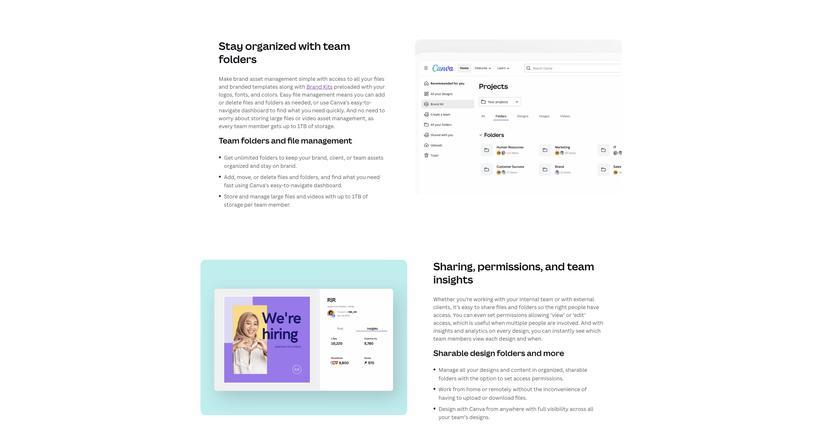 Task type: locate. For each thing, give the bounding box(es) containing it.
preloaded
[[334, 83, 360, 90]]

insights
[[434, 272, 474, 286], [434, 327, 453, 334]]

on
[[273, 162, 279, 170], [489, 327, 496, 334]]

2 vertical spatial of
[[582, 386, 587, 393]]

access up kits
[[329, 75, 346, 83]]

as right management, at left
[[368, 115, 374, 122]]

of inside store and manage large files and videos with up to 1tb of storage per team member.
[[363, 193, 368, 200]]

to inside whether you're working with your internal team or with external clients, it's easy to share files and folders so the right people have access. you can even set permissions allowing 'view' or 'edit' access, which is useful when multiple people are involved. and with insights and analytics on every design, you can instantly see which team members view each design and when.
[[475, 304, 480, 311]]

1 horizontal spatial easy-
[[351, 99, 365, 106]]

of
[[308, 123, 314, 130], [363, 193, 368, 200], [582, 386, 587, 393]]

to-
[[365, 99, 372, 106], [284, 182, 291, 189]]

organized
[[245, 39, 297, 53], [224, 162, 249, 170]]

and up management, at left
[[347, 107, 357, 114]]

storage.
[[315, 123, 335, 130]]

every down when
[[497, 327, 511, 334]]

1 vertical spatial what
[[343, 173, 356, 181]]

management inside the make brand asset management simple with access to all your files and branded templates along with
[[265, 75, 298, 83]]

up right gets
[[283, 123, 290, 130]]

what down the client,
[[343, 173, 356, 181]]

management inside preloaded with your logos, fonts, and colors. easy file management means you can add or delete files and folders as needed, or use canva's easy-to- navigate dashboard to find what you need quickly. and no need to worry about storing large files or video asset management, as every team member gets up to 1tb of storage.
[[302, 91, 335, 98]]

0 vertical spatial every
[[219, 123, 233, 130]]

have
[[588, 304, 600, 311]]

your up permissions
[[507, 296, 519, 303]]

and up see
[[582, 319, 592, 327]]

1 horizontal spatial the
[[534, 386, 543, 393]]

0 horizontal spatial which
[[453, 319, 468, 327]]

designs
[[480, 366, 499, 374]]

large
[[270, 115, 283, 122], [271, 193, 284, 200]]

navigate
[[219, 107, 240, 114], [291, 182, 313, 189]]

delete
[[226, 99, 242, 106], [260, 173, 277, 181]]

can down 'are'
[[543, 327, 552, 334]]

need inside add, move, or delete files and folders, and find what you need fast using canva's easy-to-navigate dashboard.
[[367, 173, 380, 181]]

1 vertical spatial as
[[368, 115, 374, 122]]

1 vertical spatial design
[[471, 348, 496, 358]]

manage all your designs and content in organized, sharable folders with the option to set access permissions.
[[439, 366, 588, 382]]

every inside preloaded with your logos, fonts, and colors. easy file management means you can add or delete files and folders as needed, or use canva's easy-to- navigate dashboard to find what you need quickly. and no need to worry about storing large files or video asset management, as every team member gets up to 1tb of storage.
[[219, 123, 233, 130]]

to right having
[[457, 394, 462, 401]]

your inside whether you're working with your internal team or with external clients, it's easy to share files and folders so the right people have access. you can even set permissions allowing 'view' or 'edit' access, which is useful when multiple people are involved. and with insights and analytics on every design, you can instantly see which team members view each design and when.
[[507, 296, 519, 303]]

on up each
[[489, 327, 496, 334]]

navigate down folders,
[[291, 182, 313, 189]]

need
[[312, 107, 325, 114], [366, 107, 379, 114], [367, 173, 380, 181]]

0 vertical spatial as
[[285, 99, 291, 106]]

or right the home
[[482, 386, 488, 393]]

2 vertical spatial all
[[588, 405, 594, 412]]

1 horizontal spatial which
[[586, 327, 601, 334]]

every for worry
[[219, 123, 233, 130]]

files down the fonts,
[[243, 99, 254, 106]]

0 vertical spatial on
[[273, 162, 279, 170]]

keep
[[286, 154, 298, 161]]

1 horizontal spatial design
[[499, 335, 516, 342]]

0 vertical spatial design
[[499, 335, 516, 342]]

storing
[[251, 115, 269, 122]]

insights up whether
[[434, 272, 474, 286]]

design down view
[[471, 348, 496, 358]]

with inside manage all your designs and content in organized, sharable folders with the option to set access permissions.
[[458, 375, 469, 382]]

which down you
[[453, 319, 468, 327]]

access.
[[434, 311, 452, 319]]

large up gets
[[270, 115, 283, 122]]

client,
[[330, 154, 346, 161]]

can down easy
[[464, 311, 473, 319]]

1 horizontal spatial canva's
[[330, 99, 350, 106]]

the down the permissions.
[[534, 386, 543, 393]]

brand,
[[312, 154, 329, 161]]

delete down logos,
[[226, 99, 242, 106]]

canva's
[[330, 99, 350, 106], [250, 182, 269, 189]]

0 vertical spatial and
[[347, 107, 357, 114]]

folders down "manage"
[[439, 375, 457, 382]]

0 vertical spatial delete
[[226, 99, 242, 106]]

1 vertical spatial the
[[470, 375, 479, 382]]

need down assets at left top
[[367, 173, 380, 181]]

1 horizontal spatial what
[[343, 173, 356, 181]]

set up the remotely
[[505, 375, 513, 382]]

1 horizontal spatial access
[[514, 375, 531, 382]]

you inside add, move, or delete files and folders, and find what you need fast using canva's easy-to-navigate dashboard.
[[357, 173, 366, 181]]

all right the across
[[588, 405, 594, 412]]

brand
[[233, 75, 249, 83]]

files up member.
[[285, 193, 295, 200]]

analytics
[[465, 327, 488, 334]]

team
[[219, 135, 240, 146]]

right
[[555, 304, 567, 311]]

up
[[283, 123, 290, 130], [338, 193, 344, 200]]

folders inside whether you're working with your internal team or with external clients, it's easy to share files and folders so the right people have access. you can even set permissions allowing 'view' or 'edit' access, which is useful when multiple people are involved. and with insights and analytics on every design, you can instantly see which team members view each design and when.
[[519, 304, 537, 311]]

all up the preloaded
[[354, 75, 360, 83]]

0 vertical spatial from
[[453, 386, 465, 393]]

your right keep on the top of the page
[[299, 154, 311, 161]]

design,
[[513, 327, 531, 334]]

management down the brand kits
[[302, 91, 335, 98]]

what down needed,
[[288, 107, 301, 114]]

clients,
[[434, 304, 452, 311]]

team's
[[452, 414, 469, 421]]

get unlimited folders to keep your brand, client, or team assets organized and stay on brand.
[[224, 154, 384, 170]]

and inside whether you're working with your internal team or with external clients, it's easy to share files and folders so the right people have access. you can even set permissions allowing 'view' or 'edit' access, which is useful when multiple people are involved. and with insights and analytics on every design, you can instantly see which team members view each design and when.
[[582, 319, 592, 327]]

1 vertical spatial navigate
[[291, 182, 313, 189]]

find inside add, move, or delete files and folders, and find what you need fast using canva's easy-to-navigate dashboard.
[[332, 173, 342, 181]]

need down use
[[312, 107, 325, 114]]

1 horizontal spatial to-
[[365, 99, 372, 106]]

with inside stay organized with team folders
[[299, 39, 321, 53]]

folders up stay at top
[[260, 154, 278, 161]]

0 vertical spatial access
[[329, 75, 346, 83]]

sharing, permissions, and team insights
[[434, 259, 595, 286]]

asset up the templates
[[250, 75, 263, 83]]

0 horizontal spatial access
[[329, 75, 346, 83]]

files inside the make brand asset management simple with access to all your files and branded templates along with
[[374, 75, 385, 83]]

1 vertical spatial every
[[497, 327, 511, 334]]

access inside the make brand asset management simple with access to all your files and branded templates along with
[[329, 75, 346, 83]]

whether you're working with your internal team or with external clients, it's easy to share files and folders so the right people have access. you can even set permissions allowing 'view' or 'edit' access, which is useful when multiple people are involved. and with insights and analytics on every design, you can instantly see which team members view each design and when.
[[434, 296, 604, 342]]

set inside manage all your designs and content in organized, sharable folders with the option to set access permissions.
[[505, 375, 513, 382]]

dashboard
[[242, 107, 269, 114]]

1 vertical spatial management
[[302, 91, 335, 98]]

folders down colors.
[[266, 99, 284, 106]]

sharable
[[434, 348, 469, 358]]

all
[[354, 75, 360, 83], [460, 366, 466, 374], [588, 405, 594, 412]]

1 horizontal spatial from
[[487, 405, 499, 412]]

to up the remotely
[[498, 375, 504, 382]]

0 vertical spatial management
[[265, 75, 298, 83]]

design right each
[[499, 335, 516, 342]]

easy- up member.
[[271, 182, 284, 189]]

0 horizontal spatial and
[[347, 107, 357, 114]]

0 vertical spatial file
[[293, 91, 301, 98]]

or right the client,
[[347, 154, 352, 161]]

your left designs
[[467, 366, 479, 374]]

file up needed,
[[293, 91, 301, 98]]

your inside the make brand asset management simple with access to all your files and branded templates along with
[[361, 75, 373, 83]]

can
[[365, 91, 374, 98], [464, 311, 473, 319], [543, 327, 552, 334]]

0 horizontal spatial up
[[283, 123, 290, 130]]

design inside whether you're working with your internal team or with external clients, it's easy to share files and folders so the right people have access. you can even set permissions allowing 'view' or 'edit' access, which is useful when multiple people are involved. and with insights and analytics on every design, you can instantly see which team members view each design and when.
[[499, 335, 516, 342]]

0 vertical spatial what
[[288, 107, 301, 114]]

2 insights from the top
[[434, 327, 453, 334]]

access down content
[[514, 375, 531, 382]]

with
[[299, 39, 321, 53], [317, 75, 328, 83], [295, 83, 306, 90], [362, 83, 372, 90], [325, 193, 336, 200], [495, 296, 506, 303], [562, 296, 573, 303], [593, 319, 604, 327], [458, 375, 469, 382], [457, 405, 468, 412], [526, 405, 537, 412]]

1 vertical spatial to-
[[284, 182, 291, 189]]

1 vertical spatial 1tb
[[352, 193, 362, 200]]

share
[[481, 304, 495, 311]]

or inside add, move, or delete files and folders, and find what you need fast using canva's easy-to-navigate dashboard.
[[254, 173, 259, 181]]

all inside the make brand asset management simple with access to all your files and branded templates along with
[[354, 75, 360, 83]]

0 horizontal spatial what
[[288, 107, 301, 114]]

easy-
[[351, 99, 365, 106], [271, 182, 284, 189]]

delete inside add, move, or delete files and folders, and find what you need fast using canva's easy-to-navigate dashboard.
[[260, 173, 277, 181]]

the right so
[[546, 304, 554, 311]]

1 insights from the top
[[434, 272, 474, 286]]

or
[[219, 99, 224, 106], [314, 99, 319, 106], [296, 115, 301, 122], [347, 154, 352, 161], [254, 173, 259, 181], [555, 296, 561, 303], [567, 311, 572, 319], [482, 386, 488, 393], [483, 394, 488, 401]]

1 horizontal spatial every
[[497, 327, 511, 334]]

0 vertical spatial navigate
[[219, 107, 240, 114]]

1 vertical spatial insights
[[434, 327, 453, 334]]

your up add
[[374, 83, 385, 90]]

get
[[224, 154, 233, 161]]

your down design
[[439, 414, 451, 421]]

you
[[453, 311, 463, 319]]

0 horizontal spatial set
[[488, 311, 496, 319]]

upload
[[464, 394, 481, 401]]

1 vertical spatial find
[[332, 173, 342, 181]]

large up member.
[[271, 193, 284, 200]]

or down logos,
[[219, 99, 224, 106]]

to right videos
[[346, 193, 351, 200]]

team inside sharing, permissions, and team insights
[[568, 259, 595, 273]]

can left add
[[365, 91, 374, 98]]

designs.
[[470, 414, 490, 421]]

2 horizontal spatial of
[[582, 386, 587, 393]]

1 vertical spatial file
[[288, 135, 300, 146]]

find up dashboard. at the left of page
[[332, 173, 342, 181]]

or inside get unlimited folders to keep your brand, client, or team assets organized and stay on brand.
[[347, 154, 352, 161]]

1 vertical spatial set
[[505, 375, 513, 382]]

1 vertical spatial access
[[514, 375, 531, 382]]

to inside get unlimited folders to keep your brand, client, or team assets organized and stay on brand.
[[279, 154, 285, 161]]

view
[[473, 335, 485, 342]]

0 horizontal spatial of
[[308, 123, 314, 130]]

0 vertical spatial which
[[453, 319, 468, 327]]

when.
[[528, 335, 543, 342]]

canva's up quickly.
[[330, 99, 350, 106]]

on inside get unlimited folders to keep your brand, client, or team assets organized and stay on brand.
[[273, 162, 279, 170]]

find inside preloaded with your logos, fonts, and colors. easy file management means you can add or delete files and folders as needed, or use canva's easy-to- navigate dashboard to find what you need quickly. and no need to worry about storing large files or video asset management, as every team member gets up to 1tb of storage.
[[277, 107, 287, 114]]

manage
[[250, 193, 270, 200]]

team inside stay organized with team folders
[[323, 39, 351, 53]]

canva
[[470, 405, 485, 412]]

0 horizontal spatial can
[[365, 91, 374, 98]]

1 horizontal spatial people
[[569, 304, 586, 311]]

to- up store and manage large files and videos with up to 1tb of storage per team member.
[[284, 182, 291, 189]]

asset up storage.
[[318, 115, 331, 122]]

to left keep on the top of the page
[[279, 154, 285, 161]]

0 horizontal spatial the
[[470, 375, 479, 382]]

visibility
[[548, 405, 569, 412]]

folders,
[[300, 173, 320, 181]]

every down worry
[[219, 123, 233, 130]]

folders down internal
[[519, 304, 537, 311]]

asset inside the make brand asset management simple with access to all your files and branded templates along with
[[250, 75, 263, 83]]

which
[[453, 319, 468, 327], [586, 327, 601, 334]]

2 horizontal spatial the
[[546, 304, 554, 311]]

templates
[[253, 83, 278, 90]]

1 vertical spatial large
[[271, 193, 284, 200]]

navigate up worry
[[219, 107, 240, 114]]

people up 'edit'
[[569, 304, 586, 311]]

insights down access,
[[434, 327, 453, 334]]

see
[[576, 327, 585, 334]]

your inside manage all your designs and content in organized, sharable folders with the option to set access permissions.
[[467, 366, 479, 374]]

2 vertical spatial the
[[534, 386, 543, 393]]

1 horizontal spatial navigate
[[291, 182, 313, 189]]

access
[[329, 75, 346, 83], [514, 375, 531, 382]]

folders inside preloaded with your logos, fonts, and colors. easy file management means you can add or delete files and folders as needed, or use canva's easy-to- navigate dashboard to find what you need quickly. and no need to worry about storing large files or video asset management, as every team member gets up to 1tb of storage.
[[266, 99, 284, 106]]

canva's up manage
[[250, 182, 269, 189]]

it's
[[453, 304, 461, 311]]

to up the preloaded
[[348, 75, 353, 83]]

1tb inside store and manage large files and videos with up to 1tb of storage per team member.
[[352, 193, 362, 200]]

1 vertical spatial which
[[586, 327, 601, 334]]

from inside design with canva from anywhere with full visibility across all your team's designs.
[[487, 405, 499, 412]]

the up the home
[[470, 375, 479, 382]]

0 vertical spatial to-
[[365, 99, 372, 106]]

videos
[[308, 193, 324, 200]]

set down share
[[488, 311, 496, 319]]

0 vertical spatial of
[[308, 123, 314, 130]]

work from home or remotely without the inconvenience of having to upload or download files.
[[439, 386, 587, 401]]

all right "manage"
[[460, 366, 466, 374]]

files up permissions
[[497, 304, 507, 311]]

1 vertical spatial canva's
[[250, 182, 269, 189]]

to up even
[[475, 304, 480, 311]]

your up no
[[361, 75, 373, 83]]

1 horizontal spatial find
[[332, 173, 342, 181]]

0 vertical spatial set
[[488, 311, 496, 319]]

asset inside preloaded with your logos, fonts, and colors. easy file management means you can add or delete files and folders as needed, or use canva's easy-to- navigate dashboard to find what you need quickly. and no need to worry about storing large files or video asset management, as every team member gets up to 1tb of storage.
[[318, 115, 331, 122]]

every inside whether you're working with your internal team or with external clients, it's easy to share files and folders so the right people have access. you can even set permissions allowing 'view' or 'edit' access, which is useful when multiple people are involved. and with insights and analytics on every design, you can instantly see which team members view each design and when.
[[497, 327, 511, 334]]

to- up no
[[365, 99, 372, 106]]

organized inside get unlimited folders to keep your brand, client, or team assets organized and stay on brand.
[[224, 162, 249, 170]]

0 horizontal spatial to-
[[284, 182, 291, 189]]

files down brand.
[[278, 173, 288, 181]]

from right work
[[453, 386, 465, 393]]

2 horizontal spatial all
[[588, 405, 594, 412]]

large inside store and manage large files and videos with up to 1tb of storage per team member.
[[271, 193, 284, 200]]

management up along
[[265, 75, 298, 83]]

management down storage.
[[301, 135, 352, 146]]

stay
[[219, 39, 243, 53]]

files up add
[[374, 75, 385, 83]]

0 horizontal spatial all
[[354, 75, 360, 83]]

instantly
[[553, 327, 575, 334]]

0 vertical spatial 1tb
[[298, 123, 307, 130]]

0 vertical spatial large
[[270, 115, 283, 122]]

the
[[546, 304, 554, 311], [470, 375, 479, 382], [534, 386, 543, 393]]

0 vertical spatial find
[[277, 107, 287, 114]]

on inside whether you're working with your internal team or with external clients, it's easy to share files and folders so the right people have access. you can even set permissions allowing 'view' or 'edit' access, which is useful when multiple people are involved. and with insights and analytics on every design, you can instantly see which team members view each design and when.
[[489, 327, 496, 334]]

1 horizontal spatial and
[[582, 319, 592, 327]]

sharable design folders and more
[[434, 348, 565, 358]]

1 vertical spatial from
[[487, 405, 499, 412]]

people down allowing
[[529, 319, 547, 327]]

0 vertical spatial the
[[546, 304, 554, 311]]

every for multiple
[[497, 327, 511, 334]]

0 vertical spatial up
[[283, 123, 290, 130]]

files left video
[[284, 115, 294, 122]]

1 horizontal spatial on
[[489, 327, 496, 334]]

or right the move, at top
[[254, 173, 259, 181]]

easy- up no
[[351, 99, 365, 106]]

and
[[219, 83, 229, 90], [251, 91, 260, 98], [255, 99, 264, 106], [271, 135, 286, 146], [250, 162, 260, 170], [290, 173, 299, 181], [321, 173, 331, 181], [239, 193, 249, 200], [297, 193, 306, 200], [546, 259, 565, 273], [508, 304, 518, 311], [455, 327, 464, 334], [517, 335, 527, 342], [527, 348, 542, 358], [501, 366, 510, 374]]

which right see
[[586, 327, 601, 334]]

in
[[533, 366, 537, 374]]

team inside store and manage large files and videos with up to 1tb of storage per team member.
[[254, 201, 267, 208]]

1 horizontal spatial all
[[460, 366, 466, 374]]

and inside get unlimited folders to keep your brand, client, or team assets organized and stay on brand.
[[250, 162, 260, 170]]

every
[[219, 123, 233, 130], [497, 327, 511, 334]]

to inside work from home or remotely without the inconvenience of having to upload or download files.
[[457, 394, 462, 401]]

on right stay at top
[[273, 162, 279, 170]]

1 vertical spatial all
[[460, 366, 466, 374]]

team inside preloaded with your logos, fonts, and colors. easy file management means you can add or delete files and folders as needed, or use canva's easy-to- navigate dashboard to find what you need quickly. and no need to worry about storing large files or video asset management, as every team member gets up to 1tb of storage.
[[234, 123, 247, 130]]

permissions.
[[532, 375, 564, 382]]

can inside preloaded with your logos, fonts, and colors. easy file management means you can add or delete files and folders as needed, or use canva's easy-to- navigate dashboard to find what you need quickly. and no need to worry about storing large files or video asset management, as every team member gets up to 1tb of storage.
[[365, 91, 374, 98]]

the inside manage all your designs and content in organized, sharable folders with the option to set access permissions.
[[470, 375, 479, 382]]

0 vertical spatial can
[[365, 91, 374, 98]]

delete down stay at top
[[260, 173, 277, 181]]

0 horizontal spatial easy-
[[271, 182, 284, 189]]

1 vertical spatial asset
[[318, 115, 331, 122]]

1 vertical spatial of
[[363, 193, 368, 200]]

or left video
[[296, 115, 301, 122]]

0 horizontal spatial as
[[285, 99, 291, 106]]

0 horizontal spatial on
[[273, 162, 279, 170]]

of inside preloaded with your logos, fonts, and colors. easy file management means you can add or delete files and folders as needed, or use canva's easy-to- navigate dashboard to find what you need quickly. and no need to worry about storing large files or video asset management, as every team member gets up to 1tb of storage.
[[308, 123, 314, 130]]

large inside preloaded with your logos, fonts, and colors. easy file management means you can add or delete files and folders as needed, or use canva's easy-to- navigate dashboard to find what you need quickly. and no need to worry about storing large files or video asset management, as every team member gets up to 1tb of storage.
[[270, 115, 283, 122]]

folders down member
[[241, 135, 270, 146]]

2 horizontal spatial can
[[543, 327, 552, 334]]

1 vertical spatial on
[[489, 327, 496, 334]]

0 vertical spatial asset
[[250, 75, 263, 83]]

to- inside add, move, or delete files and folders, and find what you need fast using canva's easy-to-navigate dashboard.
[[284, 182, 291, 189]]

0 horizontal spatial every
[[219, 123, 233, 130]]

0 vertical spatial organized
[[245, 39, 297, 53]]

files inside store and manage large files and videos with up to 1tb of storage per team member.
[[285, 193, 295, 200]]

1 vertical spatial easy-
[[271, 182, 284, 189]]

files inside add, move, or delete files and folders, and find what you need fast using canva's easy-to-navigate dashboard.
[[278, 173, 288, 181]]

1 vertical spatial and
[[582, 319, 592, 327]]

0 horizontal spatial design
[[471, 348, 496, 358]]

involved.
[[557, 319, 580, 327]]

your inside preloaded with your logos, fonts, and colors. easy file management means you can add or delete files and folders as needed, or use canva's easy-to- navigate dashboard to find what you need quickly. and no need to worry about storing large files or video asset management, as every team member gets up to 1tb of storage.
[[374, 83, 385, 90]]

file up keep on the top of the page
[[288, 135, 300, 146]]

up down dashboard. at the left of page
[[338, 193, 344, 200]]

0 vertical spatial all
[[354, 75, 360, 83]]

0 vertical spatial easy-
[[351, 99, 365, 106]]

1 vertical spatial up
[[338, 193, 344, 200]]

from down download
[[487, 405, 499, 412]]

1 vertical spatial delete
[[260, 173, 277, 181]]

1 horizontal spatial 1tb
[[352, 193, 362, 200]]

folders up brand
[[219, 52, 257, 66]]

as down easy
[[285, 99, 291, 106]]

1 vertical spatial organized
[[224, 162, 249, 170]]

1 horizontal spatial can
[[464, 311, 473, 319]]

find down easy
[[277, 107, 287, 114]]



Task type: vqa. For each thing, say whether or not it's contained in the screenshot.
Needed,
yes



Task type: describe. For each thing, give the bounding box(es) containing it.
is
[[470, 319, 474, 327]]

using
[[235, 182, 249, 189]]

team inside get unlimited folders to keep your brand, client, or team assets organized and stay on brand.
[[354, 154, 367, 161]]

full
[[538, 405, 547, 412]]

navigate inside preloaded with your logos, fonts, and colors. easy file management means you can add or delete files and folders as needed, or use canva's easy-to- navigate dashboard to find what you need quickly. and no need to worry about storing large files or video asset management, as every team member gets up to 1tb of storage.
[[219, 107, 240, 114]]

post insights (1) image
[[201, 260, 407, 415]]

simple
[[299, 75, 316, 83]]

brand kits link
[[307, 83, 333, 90]]

1 horizontal spatial as
[[368, 115, 374, 122]]

per
[[244, 201, 253, 208]]

gets
[[271, 123, 282, 130]]

2 vertical spatial management
[[301, 135, 352, 146]]

easy- inside add, move, or delete files and folders, and find what you need fast using canva's easy-to-navigate dashboard.
[[271, 182, 284, 189]]

download
[[489, 394, 514, 401]]

up inside store and manage large files and videos with up to 1tb of storage per team member.
[[338, 193, 344, 200]]

members
[[448, 335, 472, 342]]

folders inside get unlimited folders to keep your brand, client, or team assets organized and stay on brand.
[[260, 154, 278, 161]]

files inside whether you're working with your internal team or with external clients, it's easy to share files and folders so the right people have access. you can even set permissions allowing 'view' or 'edit' access, which is useful when multiple people are involved. and with insights and analytics on every design, you can instantly see which team members view each design and when.
[[497, 304, 507, 311]]

without
[[513, 386, 533, 393]]

with inside preloaded with your logos, fonts, and colors. easy file management means you can add or delete files and folders as needed, or use canva's easy-to- navigate dashboard to find what you need quickly. and no need to worry about storing large files or video asset management, as every team member gets up to 1tb of storage.
[[362, 83, 372, 90]]

add,
[[224, 173, 236, 181]]

design with canva from anywhere with full visibility across all your team's designs.
[[439, 405, 594, 421]]

to inside the make brand asset management simple with access to all your files and branded templates along with
[[348, 75, 353, 83]]

file inside preloaded with your logos, fonts, and colors. easy file management means you can add or delete files and folders as needed, or use canva's easy-to- navigate dashboard to find what you need quickly. and no need to worry about storing large files or video asset management, as every team member gets up to 1tb of storage.
[[293, 91, 301, 98]]

or left use
[[314, 99, 319, 106]]

store
[[224, 193, 238, 200]]

and inside the make brand asset management simple with access to all your files and branded templates along with
[[219, 83, 229, 90]]

manage
[[439, 366, 459, 374]]

to down add
[[380, 107, 385, 114]]

home
[[467, 386, 481, 393]]

allowing
[[529, 311, 550, 319]]

assets
[[368, 154, 384, 161]]

no
[[358, 107, 365, 114]]

to- inside preloaded with your logos, fonts, and colors. easy file management means you can add or delete files and folders as needed, or use canva's easy-to- navigate dashboard to find what you need quickly. and no need to worry about storing large files or video asset management, as every team member gets up to 1tb of storage.
[[365, 99, 372, 106]]

to inside manage all your designs and content in organized, sharable folders with the option to set access permissions.
[[498, 375, 504, 382]]

member.
[[269, 201, 291, 208]]

video
[[302, 115, 316, 122]]

stay organized with team folders
[[219, 39, 351, 66]]

you inside whether you're working with your internal team or with external clients, it's easy to share files and folders so the right people have access. you can even set permissions allowing 'view' or 'edit' access, which is useful when multiple people are involved. and with insights and analytics on every design, you can instantly see which team members view each design and when.
[[532, 327, 541, 334]]

set inside whether you're working with your internal team or with external clients, it's easy to share files and folders so the right people have access. you can even set permissions allowing 'view' or 'edit' access, which is useful when multiple people are involved. and with insights and analytics on every design, you can instantly see which team members view each design and when.
[[488, 311, 496, 319]]

the inside whether you're working with your internal team or with external clients, it's easy to share files and folders so the right people have access. you can even set permissions allowing 'view' or 'edit' access, which is useful when multiple people are involved. and with insights and analytics on every design, you can instantly see which team members view each design and when.
[[546, 304, 554, 311]]

internal
[[520, 296, 540, 303]]

add, move, or delete files and folders, and find what you need fast using canva's easy-to-navigate dashboard.
[[224, 173, 380, 189]]

and inside preloaded with your logos, fonts, and colors. easy file management means you can add or delete files and folders as needed, or use canva's easy-to- navigate dashboard to find what you need quickly. and no need to worry about storing large files or video asset management, as every team member gets up to 1tb of storage.
[[347, 107, 357, 114]]

each
[[486, 335, 498, 342]]

files.
[[516, 394, 527, 401]]

1 vertical spatial can
[[464, 311, 473, 319]]

to up team folders and file management
[[291, 123, 296, 130]]

sharing,
[[434, 259, 476, 273]]

permissions
[[497, 311, 528, 319]]

what inside add, move, or delete files and folders, and find what you need fast using canva's easy-to-navigate dashboard.
[[343, 173, 356, 181]]

means
[[337, 91, 353, 98]]

'view'
[[551, 311, 565, 319]]

are
[[548, 319, 556, 327]]

use
[[320, 99, 329, 106]]

along
[[279, 83, 293, 90]]

access inside manage all your designs and content in organized, sharable folders with the option to set access permissions.
[[514, 375, 531, 382]]

colors.
[[262, 91, 279, 98]]

brand
[[307, 83, 322, 90]]

or up involved.
[[567, 311, 572, 319]]

management,
[[332, 115, 367, 122]]

to down colors.
[[270, 107, 276, 114]]

from inside work from home or remotely without the inconvenience of having to upload or download files.
[[453, 386, 465, 393]]

up inside preloaded with your logos, fonts, and colors. easy file management means you can add or delete files and folders as needed, or use canva's easy-to- navigate dashboard to find what you need quickly. and no need to worry about storing large files or video asset management, as every team member gets up to 1tb of storage.
[[283, 123, 290, 130]]

folders inside stay organized with team folders
[[219, 52, 257, 66]]

0 horizontal spatial people
[[529, 319, 547, 327]]

canva's inside preloaded with your logos, fonts, and colors. easy file management means you can add or delete files and folders as needed, or use canva's easy-to- navigate dashboard to find what you need quickly. and no need to worry about storing large files or video asset management, as every team member gets up to 1tb of storage.
[[330, 99, 350, 106]]

when
[[492, 319, 505, 327]]

remotely
[[489, 386, 512, 393]]

easy
[[280, 91, 292, 98]]

work
[[439, 386, 452, 393]]

about
[[235, 115, 250, 122]]

stay
[[261, 162, 272, 170]]

external
[[574, 296, 595, 303]]

canva's inside add, move, or delete files and folders, and find what you need fast using canva's easy-to-navigate dashboard.
[[250, 182, 269, 189]]

folders inside manage all your designs and content in organized, sharable folders with the option to set access permissions.
[[439, 375, 457, 382]]

whether
[[434, 296, 456, 303]]

with inside store and manage large files and videos with up to 1tb of storage per team member.
[[325, 193, 336, 200]]

or up right
[[555, 296, 561, 303]]

permissions,
[[478, 259, 544, 273]]

multiple
[[507, 319, 528, 327]]

all inside manage all your designs and content in organized, sharable folders with the option to set access permissions.
[[460, 366, 466, 374]]

option
[[480, 375, 497, 382]]

easy- inside preloaded with your logos, fonts, and colors. easy file management means you can add or delete files and folders as needed, or use canva's easy-to- navigate dashboard to find what you need quickly. and no need to worry about storing large files or video asset management, as every team member gets up to 1tb of storage.
[[351, 99, 365, 106]]

more
[[544, 348, 565, 358]]

need right no
[[366, 107, 379, 114]]

member
[[249, 123, 270, 130]]

team folders and file management
[[219, 135, 352, 146]]

and inside sharing, permissions, and team insights
[[546, 259, 565, 273]]

unlimited
[[235, 154, 259, 161]]

insights inside whether you're working with your internal team or with external clients, it's easy to share files and folders so the right people have access. you can even set permissions allowing 'view' or 'edit' access, which is useful when multiple people are involved. and with insights and analytics on every design, you can instantly see which team members view each design and when.
[[434, 327, 453, 334]]

ui - folders image
[[415, 40, 622, 195]]

or right upload
[[483, 394, 488, 401]]

2 vertical spatial can
[[543, 327, 552, 334]]

folders up content
[[497, 348, 526, 358]]

even
[[474, 311, 487, 319]]

of inside work from home or remotely without the inconvenience of having to upload or download files.
[[582, 386, 587, 393]]

store and manage large files and videos with up to 1tb of storage per team member.
[[224, 193, 368, 208]]

and inside manage all your designs and content in organized, sharable folders with the option to set access permissions.
[[501, 366, 510, 374]]

move,
[[237, 173, 252, 181]]

your inside design with canva from anywhere with full visibility across all your team's designs.
[[439, 414, 451, 421]]

design
[[439, 405, 456, 412]]

all inside design with canva from anywhere with full visibility across all your team's designs.
[[588, 405, 594, 412]]

content
[[511, 366, 531, 374]]

quickly.
[[326, 107, 345, 114]]

insights inside sharing, permissions, and team insights
[[434, 272, 474, 286]]

organized inside stay organized with team folders
[[245, 39, 297, 53]]

make
[[219, 75, 232, 83]]

1tb inside preloaded with your logos, fonts, and colors. easy file management means you can add or delete files and folders as needed, or use canva's easy-to- navigate dashboard to find what you need quickly. and no need to worry about storing large files or video asset management, as every team member gets up to 1tb of storage.
[[298, 123, 307, 130]]

sharable
[[566, 366, 588, 374]]

0 vertical spatial people
[[569, 304, 586, 311]]

fonts,
[[235, 91, 250, 98]]

navigate inside add, move, or delete files and folders, and find what you need fast using canva's easy-to-navigate dashboard.
[[291, 182, 313, 189]]

what inside preloaded with your logos, fonts, and colors. easy file management means you can add or delete files and folders as needed, or use canva's easy-to- navigate dashboard to find what you need quickly. and no need to worry about storing large files or video asset management, as every team member gets up to 1tb of storage.
[[288, 107, 301, 114]]

the inside work from home or remotely without the inconvenience of having to upload or download files.
[[534, 386, 543, 393]]

make brand asset management simple with access to all your files and branded templates along with
[[219, 75, 385, 90]]

fast
[[224, 182, 234, 189]]

your inside get unlimited folders to keep your brand, client, or team assets organized and stay on brand.
[[299, 154, 311, 161]]

brand.
[[281, 162, 297, 170]]

so
[[539, 304, 544, 311]]

delete inside preloaded with your logos, fonts, and colors. easy file management means you can add or delete files and folders as needed, or use canva's easy-to- navigate dashboard to find what you need quickly. and no need to worry about storing large files or video asset management, as every team member gets up to 1tb of storage.
[[226, 99, 242, 106]]

inconvenience
[[544, 386, 581, 393]]

working
[[474, 296, 494, 303]]

across
[[570, 405, 587, 412]]

to inside store and manage large files and videos with up to 1tb of storage per team member.
[[346, 193, 351, 200]]

dashboard.
[[314, 182, 343, 189]]

you're
[[457, 296, 473, 303]]



